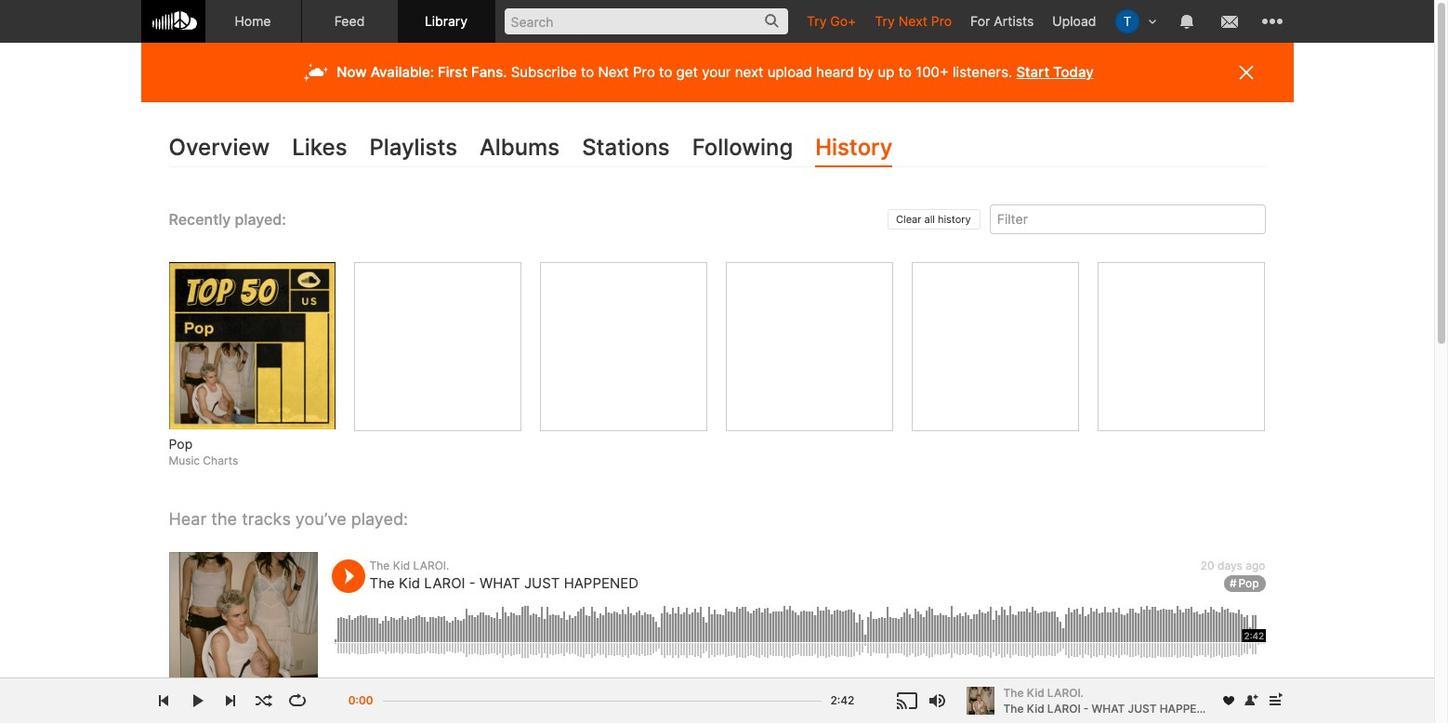 Task type: describe. For each thing, give the bounding box(es) containing it.
first
[[438, 63, 468, 81]]

library link
[[398, 0, 495, 43]]

start today link
[[1017, 63, 1094, 81]]

what for the kid laroi. link for the "the kid laroi - what just happened" link to the left
[[480, 575, 520, 593]]

1 vertical spatial next
[[598, 63, 629, 81]]

the kid laroi. link for the "the kid laroi - what just happened" link to the left
[[370, 559, 449, 573]]

the kid laroi. the kid laroi - what just happened for the "the kid laroi - what just happened" link to the right's the kid laroi. link
[[1004, 686, 1220, 716]]

laroi. for the "the kid laroi - what just happened" link to the left
[[413, 559, 449, 573]]

now
[[337, 63, 367, 81]]

feed link
[[302, 0, 398, 43]]

just for the kid laroi. link for the "the kid laroi - what just happened" link to the left
[[524, 575, 560, 593]]

1 horizontal spatial tara schultz's avatar element
[[1115, 9, 1140, 33]]

history
[[816, 134, 893, 161]]

all
[[925, 213, 935, 226]]

overview link
[[169, 130, 270, 168]]

try next pro
[[875, 13, 952, 29]]

20 days ago pop
[[1201, 559, 1266, 591]]

just for the "the kid laroi - what just happened" link to the right's the kid laroi. link
[[1128, 702, 1157, 716]]

1 horizontal spatial the kid laroi - what just happened link
[[1004, 701, 1220, 717]]

tracks
[[242, 509, 291, 529]]

you've
[[296, 509, 347, 529]]

history
[[938, 213, 971, 226]]

the kid laroi. the kid laroi - what just happened for the kid laroi. link for the "the kid laroi - what just happened" link to the left
[[370, 559, 639, 593]]

1 vertical spatial pro
[[633, 63, 655, 81]]

feed
[[334, 13, 365, 29]]

1 horizontal spatial pro
[[932, 13, 952, 29]]

- for the "the kid laroi - what just happened" link to the left
[[469, 575, 476, 593]]

listeners.
[[953, 63, 1013, 81]]

by
[[858, 63, 874, 81]]

upload
[[1053, 13, 1097, 29]]

pop inside pop music charts
[[169, 436, 193, 452]]

0 horizontal spatial tara schultz's avatar element
[[359, 681, 397, 718]]

get
[[677, 63, 698, 81]]

0 horizontal spatial the kid laroi - what just happened element
[[169, 553, 318, 701]]

for
[[971, 13, 991, 29]]

stations
[[582, 134, 670, 161]]

pop element
[[169, 263, 336, 430]]

playlists link
[[370, 130, 457, 168]]

days
[[1218, 559, 1243, 573]]

what for the "the kid laroi - what just happened" link to the right's the kid laroi. link
[[1092, 702, 1125, 716]]

0 vertical spatial played:
[[235, 210, 286, 229]]

hear the tracks you've played:
[[169, 509, 408, 529]]

clear
[[896, 213, 922, 226]]

Search search field
[[504, 8, 789, 34]]

next up image
[[1264, 690, 1286, 712]]

charts
[[203, 454, 238, 468]]

100+
[[916, 63, 949, 81]]

upload
[[768, 63, 813, 81]]

music charts link
[[169, 454, 238, 469]]

Filter text field
[[990, 205, 1266, 235]]

for artists link
[[961, 0, 1044, 42]]



Task type: locate. For each thing, give the bounding box(es) containing it.
0 horizontal spatial laroi
[[424, 575, 465, 593]]

start
[[1017, 63, 1050, 81]]

played: right recently
[[235, 210, 286, 229]]

0 horizontal spatial pop link
[[169, 436, 336, 454]]

0 vertical spatial happened
[[564, 575, 639, 593]]

0 horizontal spatial happened
[[564, 575, 639, 593]]

today
[[1053, 63, 1094, 81]]

library
[[425, 13, 468, 29]]

try left go+
[[807, 13, 827, 29]]

following link
[[692, 130, 793, 168]]

1 horizontal spatial pop
[[1239, 577, 1259, 591]]

albums link
[[480, 130, 560, 168]]

try
[[807, 13, 827, 29], [875, 13, 895, 29]]

20
[[1201, 559, 1215, 573]]

laroi
[[424, 575, 465, 593], [1048, 702, 1081, 716]]

pop link up tracks
[[169, 436, 336, 454]]

try next pro link
[[866, 0, 961, 42]]

1 vertical spatial tara schultz's avatar element
[[359, 681, 397, 718]]

the kid laroi - what just happened link
[[370, 575, 639, 593], [1004, 701, 1220, 717]]

0 horizontal spatial -
[[469, 575, 476, 593]]

pro left get
[[633, 63, 655, 81]]

recently
[[169, 210, 231, 229]]

0 vertical spatial pro
[[932, 13, 952, 29]]

0 horizontal spatial the kid laroi. link
[[370, 559, 449, 573]]

subscribe
[[511, 63, 577, 81]]

laroi. for the "the kid laroi - what just happened" link to the right
[[1048, 686, 1084, 700]]

hear
[[169, 509, 207, 529]]

just
[[524, 575, 560, 593], [1128, 702, 1157, 716]]

1 horizontal spatial laroi.
[[1048, 686, 1084, 700]]

what
[[480, 575, 520, 593], [1092, 702, 1125, 716]]

to
[[581, 63, 594, 81], [659, 63, 673, 81], [899, 63, 912, 81]]

pop down ago
[[1239, 577, 1259, 591]]

playlists
[[370, 134, 457, 161]]

upload link
[[1044, 0, 1106, 42]]

tara schultz's avatar element
[[1115, 9, 1140, 33], [359, 681, 397, 718]]

1 vertical spatial the kid laroi. link
[[1004, 685, 1211, 701]]

1 vertical spatial the kid laroi - what just happened link
[[1004, 701, 1220, 717]]

0 horizontal spatial to
[[581, 63, 594, 81]]

1 horizontal spatial pop link
[[1225, 576, 1266, 593]]

-
[[469, 575, 476, 593], [1084, 702, 1089, 716]]

clear all history button
[[888, 210, 981, 230]]

0 horizontal spatial try
[[807, 13, 827, 29]]

the kid laroi. link for the "the kid laroi - what just happened" link to the right
[[1004, 685, 1211, 701]]

pop
[[169, 436, 193, 452], [1239, 577, 1259, 591]]

progress bar
[[383, 692, 822, 722]]

1 horizontal spatial laroi
[[1048, 702, 1081, 716]]

0 vertical spatial next
[[899, 13, 928, 29]]

pop link down ago
[[1225, 576, 1266, 593]]

available:
[[371, 63, 434, 81]]

the kid laroi. link
[[370, 559, 449, 573], [1004, 685, 1211, 701]]

1 horizontal spatial what
[[1092, 702, 1125, 716]]

the kid laroi. the kid laroi - what just happened
[[370, 559, 639, 593], [1004, 686, 1220, 716]]

laroi for the "the kid laroi - what just happened" link to the right
[[1048, 702, 1081, 716]]

0 horizontal spatial what
[[480, 575, 520, 593]]

happened
[[564, 575, 639, 593], [1160, 702, 1220, 716]]

pop music charts
[[169, 436, 238, 468]]

try go+
[[807, 13, 857, 29]]

0 vertical spatial the kid laroi. link
[[370, 559, 449, 573]]

None search field
[[495, 0, 798, 42]]

0 vertical spatial the kid laroi. the kid laroi - what just happened
[[370, 559, 639, 593]]

0 horizontal spatial laroi.
[[413, 559, 449, 573]]

1 horizontal spatial played:
[[351, 509, 408, 529]]

1 vertical spatial what
[[1092, 702, 1125, 716]]

the kid laroi - what just happened element
[[169, 553, 318, 701], [967, 687, 994, 715]]

1 horizontal spatial try
[[875, 13, 895, 29]]

try right go+
[[875, 13, 895, 29]]

kid
[[393, 559, 410, 573], [399, 575, 420, 593], [1027, 686, 1045, 700], [1027, 702, 1045, 716]]

heard
[[816, 63, 854, 81]]

pop link
[[169, 436, 336, 454], [1225, 576, 1266, 593]]

2 to from the left
[[659, 63, 673, 81]]

1 vertical spatial played:
[[351, 509, 408, 529]]

overview
[[169, 134, 270, 161]]

0 horizontal spatial played:
[[235, 210, 286, 229]]

albums
[[480, 134, 560, 161]]

next down search search box
[[598, 63, 629, 81]]

1 vertical spatial just
[[1128, 702, 1157, 716]]

played: right you've on the left
[[351, 509, 408, 529]]

up
[[878, 63, 895, 81]]

0 horizontal spatial the kid laroi. the kid laroi - what just happened
[[370, 559, 639, 593]]

likes link
[[292, 130, 347, 168]]

1 horizontal spatial just
[[1128, 702, 1157, 716]]

0 vertical spatial the kid laroi - what just happened link
[[370, 575, 639, 593]]

recently played:
[[169, 210, 286, 229]]

2 horizontal spatial to
[[899, 63, 912, 81]]

0 horizontal spatial pop
[[169, 436, 193, 452]]

happened for the "the kid laroi - what just happened" link to the right
[[1160, 702, 1220, 716]]

try for try next pro
[[875, 13, 895, 29]]

0 vertical spatial laroi.
[[413, 559, 449, 573]]

0 vertical spatial pop
[[169, 436, 193, 452]]

0 horizontal spatial next
[[598, 63, 629, 81]]

pro left for
[[932, 13, 952, 29]]

artists
[[994, 13, 1034, 29]]

fans.
[[471, 63, 507, 81]]

1 horizontal spatial the kid laroi. link
[[1004, 685, 1211, 701]]

0 horizontal spatial pro
[[633, 63, 655, 81]]

0 vertical spatial just
[[524, 575, 560, 593]]

the
[[370, 559, 390, 573], [370, 575, 395, 593], [1004, 686, 1024, 700], [1004, 702, 1024, 716]]

laroi for the "the kid laroi - what just happened" link to the left
[[424, 575, 465, 593]]

1 to from the left
[[581, 63, 594, 81]]

2:42
[[831, 694, 855, 708]]

1 vertical spatial -
[[1084, 702, 1089, 716]]

pop up music
[[169, 436, 193, 452]]

0 vertical spatial -
[[469, 575, 476, 593]]

- for the "the kid laroi - what just happened" link to the right
[[1084, 702, 1089, 716]]

your
[[702, 63, 731, 81]]

next up 100+
[[899, 13, 928, 29]]

3 to from the left
[[899, 63, 912, 81]]

history link
[[816, 130, 893, 168]]

0 vertical spatial laroi
[[424, 575, 465, 593]]

ago
[[1246, 559, 1266, 573]]

the
[[211, 509, 237, 529]]

0:00
[[349, 694, 373, 708]]

0 vertical spatial what
[[480, 575, 520, 593]]

laroi.
[[413, 559, 449, 573], [1048, 686, 1084, 700]]

home link
[[205, 0, 302, 43]]

clear all history
[[896, 213, 971, 226]]

1 vertical spatial laroi
[[1048, 702, 1081, 716]]

0 vertical spatial tara schultz's avatar element
[[1115, 9, 1140, 33]]

1 horizontal spatial the kid laroi. the kid laroi - what just happened
[[1004, 686, 1220, 716]]

next
[[899, 13, 928, 29], [598, 63, 629, 81]]

try go+ link
[[798, 0, 866, 42]]

next
[[735, 63, 764, 81]]

following
[[692, 134, 793, 161]]

now available: first fans. subscribe to next pro to get your next upload heard by up to 100+ listeners. start today
[[337, 63, 1094, 81]]

stations link
[[582, 130, 670, 168]]

1 vertical spatial happened
[[1160, 702, 1220, 716]]

2 try from the left
[[875, 13, 895, 29]]

pop inside 20 days ago pop
[[1239, 577, 1259, 591]]

to left get
[[659, 63, 673, 81]]

1 vertical spatial pop link
[[1225, 576, 1266, 593]]

1 vertical spatial laroi.
[[1048, 686, 1084, 700]]

1 horizontal spatial the kid laroi - what just happened element
[[967, 687, 994, 715]]

home
[[235, 13, 271, 29]]

1 horizontal spatial to
[[659, 63, 673, 81]]

1 horizontal spatial -
[[1084, 702, 1089, 716]]

happened for the "the kid laroi - what just happened" link to the left
[[564, 575, 639, 593]]

for artists
[[971, 13, 1034, 29]]

go+
[[831, 13, 857, 29]]

1 vertical spatial pop
[[1239, 577, 1259, 591]]

music
[[169, 454, 200, 468]]

to right subscribe
[[581, 63, 594, 81]]

1 horizontal spatial next
[[899, 13, 928, 29]]

Write a comment text field
[[403, 681, 1266, 718]]

pro
[[932, 13, 952, 29], [633, 63, 655, 81]]

1 try from the left
[[807, 13, 827, 29]]

0 vertical spatial pop link
[[169, 436, 336, 454]]

try for try go+
[[807, 13, 827, 29]]

0 horizontal spatial just
[[524, 575, 560, 593]]

played:
[[235, 210, 286, 229], [351, 509, 408, 529]]

0 horizontal spatial the kid laroi - what just happened link
[[370, 575, 639, 593]]

1 vertical spatial the kid laroi. the kid laroi - what just happened
[[1004, 686, 1220, 716]]

1 horizontal spatial happened
[[1160, 702, 1220, 716]]

likes
[[292, 134, 347, 161]]

to right up
[[899, 63, 912, 81]]



Task type: vqa. For each thing, say whether or not it's contained in the screenshot.
THE UPLOADING,
no



